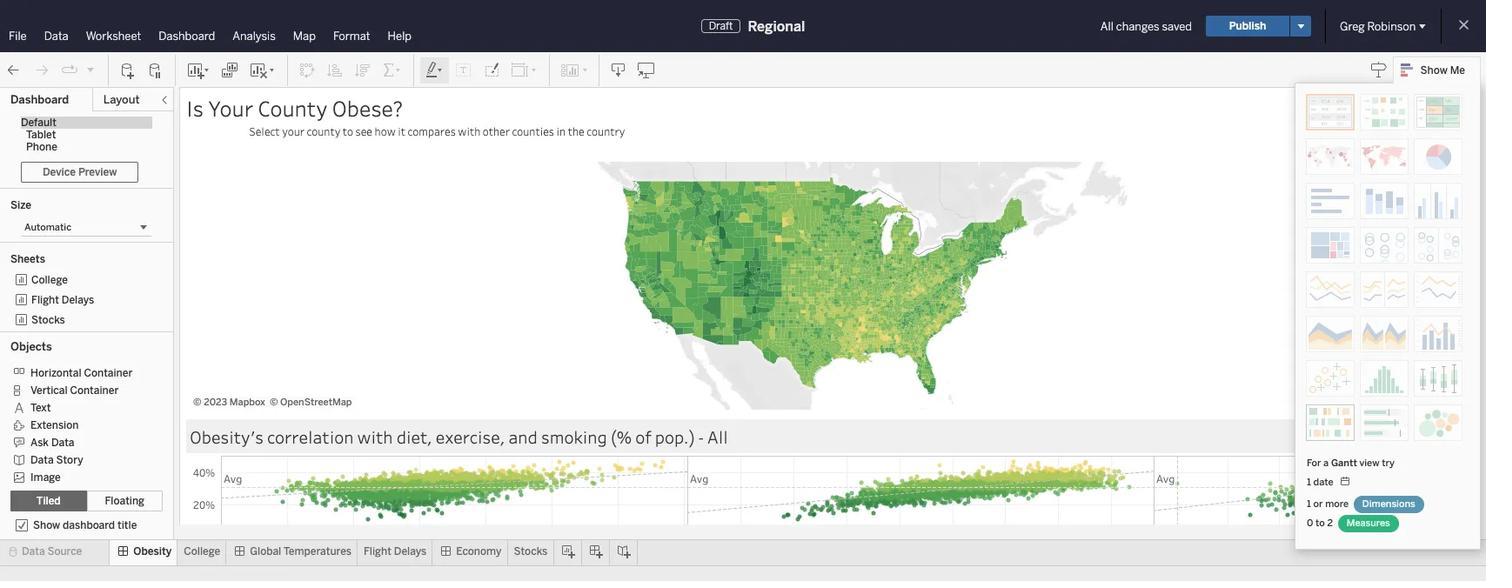 Task type: locate. For each thing, give the bounding box(es) containing it.
1 vertical spatial show
[[33, 520, 60, 532]]

0 horizontal spatial replay animation image
[[61, 61, 78, 79]]

phone
[[26, 141, 57, 153]]

delays
[[62, 294, 94, 306], [394, 546, 427, 558]]

clear sheet image
[[249, 61, 277, 79]]

sort descending image
[[354, 61, 372, 79]]

1 left "or"
[[1307, 499, 1312, 510]]

1 or more
[[1307, 499, 1352, 510]]

to left the 2
[[1316, 518, 1325, 529]]

1 horizontal spatial delays
[[394, 546, 427, 558]]

1 horizontal spatial flight delays
[[364, 546, 427, 558]]

0 vertical spatial 1
[[1307, 477, 1312, 488]]

replay animation image right 'redo' icon
[[61, 61, 78, 79]]

select
[[249, 124, 280, 138]]

download image
[[610, 61, 628, 79]]

or
[[1314, 499, 1323, 510]]

to
[[343, 124, 353, 138], [1316, 518, 1325, 529]]

1 horizontal spatial dashboard
[[159, 30, 215, 43]]

replay animation image left new data source image
[[85, 64, 96, 74]]

0 to 2
[[1307, 518, 1336, 529]]

device preview button
[[21, 162, 139, 183]]

© 2023 mapbox © openstreetmap
[[193, 397, 352, 408]]

data source
[[22, 546, 82, 558]]

data left source
[[22, 546, 45, 558]]

new data source image
[[119, 61, 137, 79]]

a
[[1324, 458, 1329, 469]]

obesity
[[133, 546, 172, 558]]

0 vertical spatial delays
[[62, 294, 94, 306]]

college
[[31, 274, 68, 286], [184, 546, 220, 558]]

marks. press enter to open the view data window.. use arrow keys to navigate data visualization elements. image containing © 2023 mapbox
[[190, 162, 1461, 410]]

flight
[[31, 294, 59, 306], [364, 546, 392, 558]]

obese?
[[332, 94, 403, 123]]

exercise,
[[436, 425, 505, 448]]

tablet
[[26, 129, 56, 141]]

0 horizontal spatial to
[[343, 124, 353, 138]]

greg robinson
[[1340, 20, 1416, 33]]

title
[[118, 520, 137, 532]]

layout
[[103, 93, 140, 106]]

publish button
[[1206, 16, 1290, 37]]

dashboard up default
[[10, 93, 69, 106]]

1 vertical spatial college
[[184, 546, 220, 558]]

© 2023 mapbox link
[[193, 397, 265, 408]]

device preview
[[43, 166, 117, 178]]

togglestate option group
[[10, 491, 163, 512]]

data down "ask"
[[30, 454, 54, 466]]

delays left the "economy"
[[394, 546, 427, 558]]

undo image
[[5, 61, 23, 79]]

2 1 from the top
[[1307, 499, 1312, 510]]

0 vertical spatial flight
[[31, 294, 59, 306]]

0 vertical spatial college
[[31, 274, 68, 286]]

1 horizontal spatial ©
[[270, 397, 278, 408]]

0 horizontal spatial dashboard
[[10, 93, 69, 106]]

1
[[1307, 477, 1312, 488], [1307, 499, 1312, 510]]

to left see on the left top of page
[[343, 124, 353, 138]]

1 1 from the top
[[1307, 477, 1312, 488]]

extension option
[[10, 416, 138, 433]]

country
[[587, 124, 625, 138]]

container down horizontal container
[[70, 385, 119, 397]]

© left 2023
[[193, 397, 202, 408]]

totals image
[[382, 61, 403, 79]]

2
[[1328, 518, 1333, 529]]

list box
[[10, 271, 163, 331]]

0 vertical spatial flight delays
[[31, 294, 94, 306]]

ask data
[[30, 437, 74, 449]]

ask
[[30, 437, 49, 449]]

for
[[1307, 458, 1322, 469]]

image
[[30, 472, 61, 484]]

preview
[[78, 166, 117, 178]]

0 vertical spatial container
[[84, 367, 133, 379]]

1 horizontal spatial show
[[1421, 64, 1448, 77]]

0 horizontal spatial ©
[[193, 397, 202, 408]]

0 vertical spatial to
[[343, 124, 353, 138]]

1 vertical spatial to
[[1316, 518, 1325, 529]]

county
[[307, 124, 341, 138]]

container up vertical container option
[[84, 367, 133, 379]]

show down the tiled
[[33, 520, 60, 532]]

2023
[[204, 397, 227, 408]]

1 vertical spatial 1
[[1307, 499, 1312, 510]]

flight delays right temperatures
[[364, 546, 427, 558]]

tiled
[[36, 495, 61, 507]]

data up 'redo' icon
[[44, 30, 69, 43]]

0 vertical spatial show
[[1421, 64, 1448, 77]]

data for data
[[44, 30, 69, 43]]

see
[[356, 124, 373, 138]]

1 horizontal spatial stocks
[[514, 546, 548, 558]]

horizontal container option
[[10, 364, 138, 381]]

1 vertical spatial container
[[70, 385, 119, 397]]

1 left date
[[1307, 477, 1312, 488]]

source
[[47, 546, 82, 558]]

0 vertical spatial dashboard
[[159, 30, 215, 43]]

show left me
[[1421, 64, 1448, 77]]

flight right temperatures
[[364, 546, 392, 558]]

marks. press enter to open the view data window.. use arrow keys to navigate data visualization elements. image
[[190, 162, 1461, 410], [221, 456, 1487, 537]]

1 vertical spatial flight
[[364, 546, 392, 558]]

1 vertical spatial with
[[357, 425, 393, 448]]

all
[[1101, 20, 1114, 33], [708, 425, 728, 448]]

1 horizontal spatial college
[[184, 546, 220, 558]]

delays inside list box
[[62, 294, 94, 306]]

duplicate image
[[221, 61, 238, 79]]

show inside button
[[1421, 64, 1448, 77]]

0 vertical spatial stocks
[[31, 314, 65, 326]]

college down sheets
[[31, 274, 68, 286]]

0 horizontal spatial delays
[[62, 294, 94, 306]]

stocks right the "economy"
[[514, 546, 548, 558]]

new worksheet image
[[186, 61, 211, 79]]

(%
[[611, 425, 632, 448]]

1 for 1 or more
[[1307, 499, 1312, 510]]

horizontal container
[[30, 367, 133, 379]]

format workbook image
[[483, 61, 500, 79]]

all right -
[[708, 425, 728, 448]]

me
[[1451, 64, 1466, 77]]

all left changes
[[1101, 20, 1114, 33]]

0 horizontal spatial flight
[[31, 294, 59, 306]]

sort ascending image
[[326, 61, 344, 79]]

0 horizontal spatial college
[[31, 274, 68, 286]]

0 horizontal spatial show
[[33, 520, 60, 532]]

temperatures
[[284, 546, 352, 558]]

sheets
[[10, 253, 45, 265]]

flight delays
[[31, 294, 94, 306], [364, 546, 427, 558]]

college right obesity
[[184, 546, 220, 558]]

0 vertical spatial with
[[458, 124, 481, 138]]

dashboard up new worksheet 'icon'
[[159, 30, 215, 43]]

with left other
[[458, 124, 481, 138]]

0 vertical spatial marks. press enter to open the view data window.. use arrow keys to navigate data visualization elements. image
[[190, 162, 1461, 410]]

the
[[568, 124, 585, 138]]

data
[[44, 30, 69, 43], [51, 437, 74, 449], [30, 454, 54, 466], [22, 546, 45, 558]]

worksheet
[[86, 30, 141, 43]]

replay animation image
[[61, 61, 78, 79], [85, 64, 96, 74]]

flight delays down sheets
[[31, 294, 94, 306]]

flight down sheets
[[31, 294, 59, 306]]

1 vertical spatial marks. press enter to open the view data window.. use arrow keys to navigate data visualization elements. image
[[221, 456, 1487, 537]]

for a gantt view try
[[1307, 458, 1395, 469]]

text option
[[10, 399, 138, 416]]

delays up horizontal container option
[[62, 294, 94, 306]]

default
[[21, 117, 56, 129]]

0 vertical spatial all
[[1101, 20, 1114, 33]]

© right the mapbox
[[270, 397, 278, 408]]

1 vertical spatial all
[[708, 425, 728, 448]]

objects list box
[[10, 359, 163, 486]]

1 horizontal spatial flight
[[364, 546, 392, 558]]

container
[[84, 367, 133, 379], [70, 385, 119, 397]]

compares
[[408, 124, 456, 138]]

with
[[458, 124, 481, 138], [357, 425, 393, 448]]

default tablet phone
[[21, 117, 57, 153]]

container for vertical container
[[70, 385, 119, 397]]

stocks up 'objects' on the left of the page
[[31, 314, 65, 326]]

objects
[[10, 340, 52, 353]]

with left diet,
[[357, 425, 393, 448]]

1 horizontal spatial with
[[458, 124, 481, 138]]



Task type: describe. For each thing, give the bounding box(es) containing it.
format
[[333, 30, 370, 43]]

floating
[[105, 495, 145, 507]]

vertical container option
[[10, 381, 138, 399]]

data for data story
[[30, 454, 54, 466]]

container for horizontal container
[[84, 367, 133, 379]]

1 date
[[1307, 477, 1336, 488]]

try
[[1382, 458, 1395, 469]]

data for data source
[[22, 546, 45, 558]]

0 horizontal spatial with
[[357, 425, 393, 448]]

1 © from the left
[[193, 397, 202, 408]]

redo image
[[33, 61, 50, 79]]

data guide image
[[1371, 61, 1388, 78]]

robinson
[[1368, 20, 1416, 33]]

analysis
[[233, 30, 276, 43]]

data story option
[[10, 451, 138, 468]]

regional
[[748, 18, 805, 34]]

extension
[[30, 419, 79, 432]]

of
[[636, 425, 652, 448]]

openstreetmap
[[280, 397, 352, 408]]

show labels image
[[455, 61, 473, 79]]

correlation
[[267, 425, 354, 448]]

1 vertical spatial delays
[[394, 546, 427, 558]]

in
[[557, 124, 566, 138]]

data up data story
[[51, 437, 74, 449]]

changes
[[1117, 20, 1160, 33]]

show me
[[1421, 64, 1466, 77]]

publish
[[1230, 20, 1267, 32]]

ask data option
[[10, 433, 138, 451]]

2 © from the left
[[270, 397, 278, 408]]

is
[[186, 94, 204, 123]]

1 vertical spatial flight delays
[[364, 546, 427, 558]]

0 horizontal spatial flight delays
[[31, 294, 94, 306]]

highlight image
[[425, 61, 445, 79]]

0 horizontal spatial all
[[708, 425, 728, 448]]

economy
[[456, 546, 502, 558]]

is your county obese? select your county to see how it compares with other counties in the country
[[186, 94, 625, 138]]

how
[[375, 124, 396, 138]]

image option
[[10, 468, 138, 486]]

global temperatures
[[250, 546, 352, 558]]

pop.)
[[655, 425, 695, 448]]

county
[[258, 94, 328, 123]]

other
[[483, 124, 510, 138]]

1 for 1 date
[[1307, 477, 1312, 488]]

saved
[[1162, 20, 1192, 33]]

open and edit this workbook in tableau desktop image
[[638, 61, 655, 79]]

all changes saved
[[1101, 20, 1192, 33]]

1 horizontal spatial replay animation image
[[85, 64, 96, 74]]

measures
[[1347, 518, 1391, 529]]

vertical container
[[30, 385, 119, 397]]

0
[[1307, 518, 1314, 529]]

horizontal
[[30, 367, 81, 379]]

global
[[250, 546, 281, 558]]

counties
[[512, 124, 554, 138]]

draft
[[709, 20, 733, 32]]

view
[[1360, 458, 1380, 469]]

list box containing college
[[10, 271, 163, 331]]

date
[[1314, 477, 1334, 488]]

is your county obese? heading
[[186, 94, 1487, 155]]

greg
[[1340, 20, 1365, 33]]

diet,
[[397, 425, 432, 448]]

0 horizontal spatial stocks
[[31, 314, 65, 326]]

story
[[56, 454, 83, 466]]

mapbox
[[230, 397, 265, 408]]

your
[[282, 124, 305, 138]]

it
[[398, 124, 406, 138]]

automatic
[[24, 222, 71, 233]]

to inside is your county obese? select your county to see how it compares with other counties in the country
[[343, 124, 353, 138]]

show for show me
[[1421, 64, 1448, 77]]

pause auto updates image
[[147, 61, 165, 79]]

size
[[10, 199, 31, 212]]

show/hide cards image
[[561, 61, 588, 79]]

-
[[699, 425, 704, 448]]

collapse image
[[159, 95, 170, 105]]

more
[[1326, 499, 1349, 510]]

vertical
[[30, 385, 68, 397]]

© openstreetmap link
[[270, 397, 352, 408]]

obesity's
[[190, 425, 264, 448]]

swap rows and columns image
[[299, 61, 316, 79]]

smoking
[[541, 425, 607, 448]]

1 horizontal spatial all
[[1101, 20, 1114, 33]]

and
[[509, 425, 538, 448]]

show dashboard title
[[33, 520, 137, 532]]

map
[[293, 30, 316, 43]]

help
[[388, 30, 412, 43]]

dashboard
[[63, 520, 115, 532]]

gantt
[[1332, 458, 1358, 469]]

obesity's correlation with diet, exercise, and smoking (% of pop.) - all
[[190, 425, 728, 448]]

1 vertical spatial dashboard
[[10, 93, 69, 106]]

flight inside list box
[[31, 294, 59, 306]]

file
[[9, 30, 27, 43]]

show me button
[[1393, 57, 1481, 84]]

your
[[208, 94, 253, 123]]

data story
[[30, 454, 83, 466]]

1 horizontal spatial to
[[1316, 518, 1325, 529]]

dimensions
[[1363, 499, 1416, 510]]

device
[[43, 166, 76, 178]]

text
[[30, 402, 51, 414]]

show for show dashboard title
[[33, 520, 60, 532]]

with inside is your county obese? select your county to see how it compares with other counties in the country
[[458, 124, 481, 138]]

fit image
[[511, 61, 539, 79]]

1 vertical spatial stocks
[[514, 546, 548, 558]]



Task type: vqa. For each thing, say whether or not it's contained in the screenshot.
13
no



